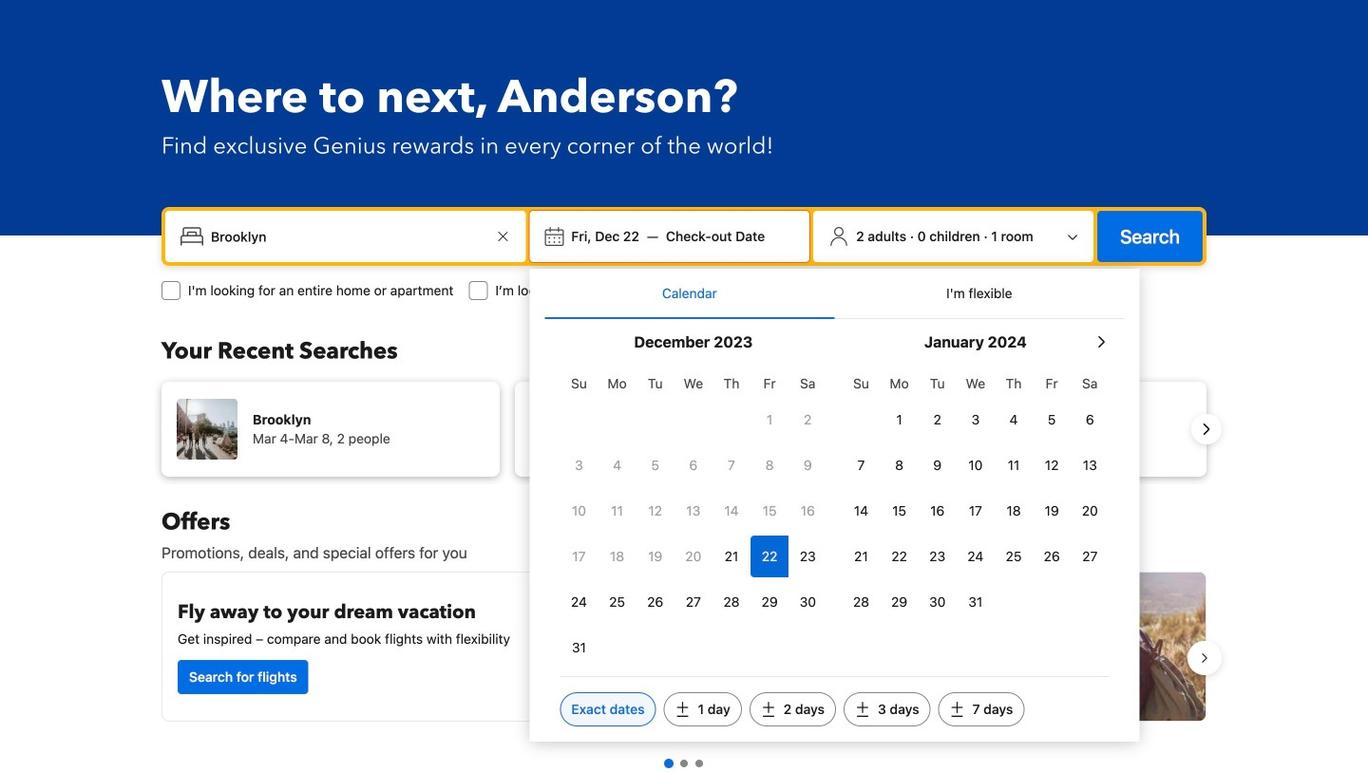 Task type: describe. For each thing, give the bounding box(es) containing it.
2 grid from the left
[[842, 365, 1109, 623]]

11 December 2023 checkbox
[[598, 490, 636, 532]]

7 December 2023 checkbox
[[713, 445, 751, 486]]

19 January 2024 checkbox
[[1033, 490, 1071, 532]]

1 January 2024 checkbox
[[880, 399, 918, 441]]

7 January 2024 checkbox
[[842, 445, 880, 486]]

3 December 2023 checkbox
[[560, 445, 598, 486]]

5 December 2023 checkbox
[[636, 445, 674, 486]]

27 January 2024 checkbox
[[1071, 536, 1109, 578]]

28 January 2024 checkbox
[[842, 582, 880, 623]]

25 January 2024 checkbox
[[995, 536, 1033, 578]]

4 January 2024 checkbox
[[995, 399, 1033, 441]]

10 December 2023 checkbox
[[560, 490, 598, 532]]

20 January 2024 checkbox
[[1071, 490, 1109, 532]]

24 December 2023 checkbox
[[560, 582, 598, 623]]

29 January 2024 checkbox
[[880, 582, 918, 623]]

8 January 2024 checkbox
[[880, 445, 918, 486]]

3 January 2024 checkbox
[[957, 399, 995, 441]]

11 January 2024 checkbox
[[995, 445, 1033, 486]]

1 grid from the left
[[560, 365, 827, 669]]

16 December 2023 checkbox
[[789, 490, 827, 532]]

2 region from the top
[[146, 564, 1222, 753]]

15 January 2024 checkbox
[[880, 490, 918, 532]]

30 December 2023 checkbox
[[789, 582, 827, 623]]

10 January 2024 checkbox
[[957, 445, 995, 486]]

20 December 2023 checkbox
[[674, 536, 713, 578]]

27 December 2023 checkbox
[[674, 582, 713, 623]]

group of friends hiking in the mountains on a sunny day image
[[693, 573, 1206, 721]]

14 January 2024 checkbox
[[842, 490, 880, 532]]

9 December 2023 checkbox
[[789, 445, 827, 486]]

22 December 2023 checkbox
[[751, 536, 789, 578]]

23 December 2023 checkbox
[[789, 536, 827, 578]]

1 December 2023 checkbox
[[751, 399, 789, 441]]

2 December 2023 checkbox
[[789, 399, 827, 441]]

12 January 2024 checkbox
[[1033, 445, 1071, 486]]



Task type: locate. For each thing, give the bounding box(es) containing it.
tab list
[[545, 269, 1124, 320]]

progress bar
[[664, 759, 703, 769]]

13 December 2023 checkbox
[[674, 490, 713, 532]]

22 January 2024 checkbox
[[880, 536, 918, 578]]

grid
[[560, 365, 827, 669], [842, 365, 1109, 623]]

31 January 2024 checkbox
[[957, 582, 995, 623]]

cell
[[751, 532, 789, 578]]

28 December 2023 checkbox
[[713, 582, 751, 623]]

fly away to your dream vacation image
[[543, 588, 660, 706]]

31 December 2023 checkbox
[[560, 627, 598, 669]]

1 vertical spatial region
[[146, 564, 1222, 753]]

0 horizontal spatial grid
[[560, 365, 827, 669]]

cell inside grid
[[751, 532, 789, 578]]

23 January 2024 checkbox
[[918, 536, 957, 578]]

21 January 2024 checkbox
[[842, 536, 880, 578]]

8 December 2023 checkbox
[[751, 445, 789, 486]]

4 December 2023 checkbox
[[598, 445, 636, 486]]

17 December 2023 checkbox
[[560, 536, 598, 578]]

6 December 2023 checkbox
[[674, 445, 713, 486]]

19 December 2023 checkbox
[[636, 536, 674, 578]]

Where are you going? field
[[203, 219, 492, 254]]

0 vertical spatial region
[[146, 374, 1222, 485]]

1 horizontal spatial grid
[[842, 365, 1109, 623]]

18 January 2024 checkbox
[[995, 490, 1033, 532]]

26 December 2023 checkbox
[[636, 582, 674, 623]]

18 December 2023 checkbox
[[598, 536, 636, 578]]

21 December 2023 checkbox
[[713, 536, 751, 578]]

29 December 2023 checkbox
[[751, 582, 789, 623]]

9 January 2024 checkbox
[[918, 445, 957, 486]]

13 January 2024 checkbox
[[1071, 445, 1109, 486]]

14 December 2023 checkbox
[[713, 490, 751, 532]]

17 January 2024 checkbox
[[957, 490, 995, 532]]

26 January 2024 checkbox
[[1033, 536, 1071, 578]]

12 December 2023 checkbox
[[636, 490, 674, 532]]

6 January 2024 checkbox
[[1071, 399, 1109, 441]]

1 region from the top
[[146, 374, 1222, 485]]

16 January 2024 checkbox
[[918, 490, 957, 532]]

24 January 2024 checkbox
[[957, 536, 995, 578]]

2 January 2024 checkbox
[[918, 399, 957, 441]]

25 December 2023 checkbox
[[598, 582, 636, 623]]

region
[[146, 374, 1222, 485], [146, 564, 1222, 753]]

30 January 2024 checkbox
[[918, 582, 957, 623]]

15 December 2023 checkbox
[[751, 490, 789, 532]]

5 January 2024 checkbox
[[1033, 399, 1071, 441]]

next image
[[1195, 418, 1218, 441]]



Task type: vqa. For each thing, say whether or not it's contained in the screenshot.
"14 January 2024" Checkbox
yes



